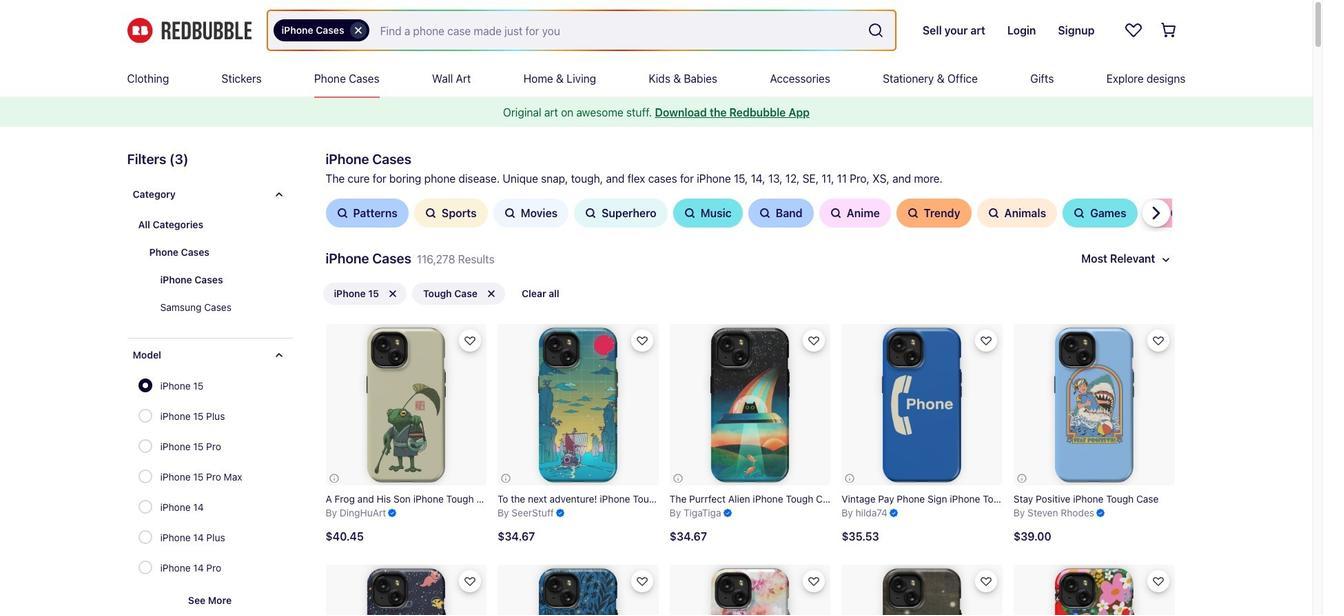 Task type: describe. For each thing, give the bounding box(es) containing it.
4 menu item from the left
[[432, 61, 471, 97]]

flower power! iphone tough case image
[[1014, 565, 1175, 615]]

model option group
[[138, 372, 251, 584]]

Search term search field
[[369, 11, 863, 50]]

3 menu item from the left
[[314, 61, 380, 97]]

a frog and his son iphone tough case image
[[326, 324, 487, 485]]

the purrfect alien  iphone tough case image
[[670, 324, 831, 485]]

6 menu item from the left
[[649, 61, 718, 97]]

summer night iphone tough case image
[[498, 565, 659, 615]]



Task type: vqa. For each thing, say whether or not it's contained in the screenshot.
tenth menu item from the right
yes



Task type: locate. For each thing, give the bounding box(es) containing it.
menu item
[[127, 61, 169, 97], [222, 61, 262, 97], [314, 61, 380, 97], [432, 61, 471, 97], [524, 61, 597, 97], [649, 61, 718, 97], [770, 61, 831, 97], [883, 61, 978, 97], [1031, 61, 1055, 97], [1107, 61, 1186, 97]]

to the next adventure! iphone tough case image
[[498, 324, 659, 485]]

8 menu item from the left
[[883, 61, 978, 97]]

1 menu item from the left
[[127, 61, 169, 97]]

116,278 results element
[[105, 149, 1221, 615]]

None radio
[[138, 470, 152, 483]]

vintage pay phone sign iphone tough case image
[[842, 324, 1003, 485]]

fireflies iphone tough case image
[[842, 565, 1003, 615]]

none radio inside the "model" option group
[[138, 470, 152, 483]]

7 menu item from the left
[[770, 61, 831, 97]]

9 menu item from the left
[[1031, 61, 1055, 97]]

stay positive iphone tough case image
[[1014, 324, 1175, 485]]

None radio
[[138, 379, 152, 392], [138, 409, 152, 423], [138, 439, 152, 453], [138, 500, 152, 514], [138, 530, 152, 544], [138, 561, 152, 574], [138, 379, 152, 392], [138, 409, 152, 423], [138, 439, 152, 453], [138, 500, 152, 514], [138, 530, 152, 544], [138, 561, 152, 574]]

None field
[[268, 11, 896, 50]]

5 menu item from the left
[[524, 61, 597, 97]]

10 menu item from the left
[[1107, 61, 1186, 97]]

2 menu item from the left
[[222, 61, 262, 97]]

menu bar
[[127, 61, 1186, 97]]



